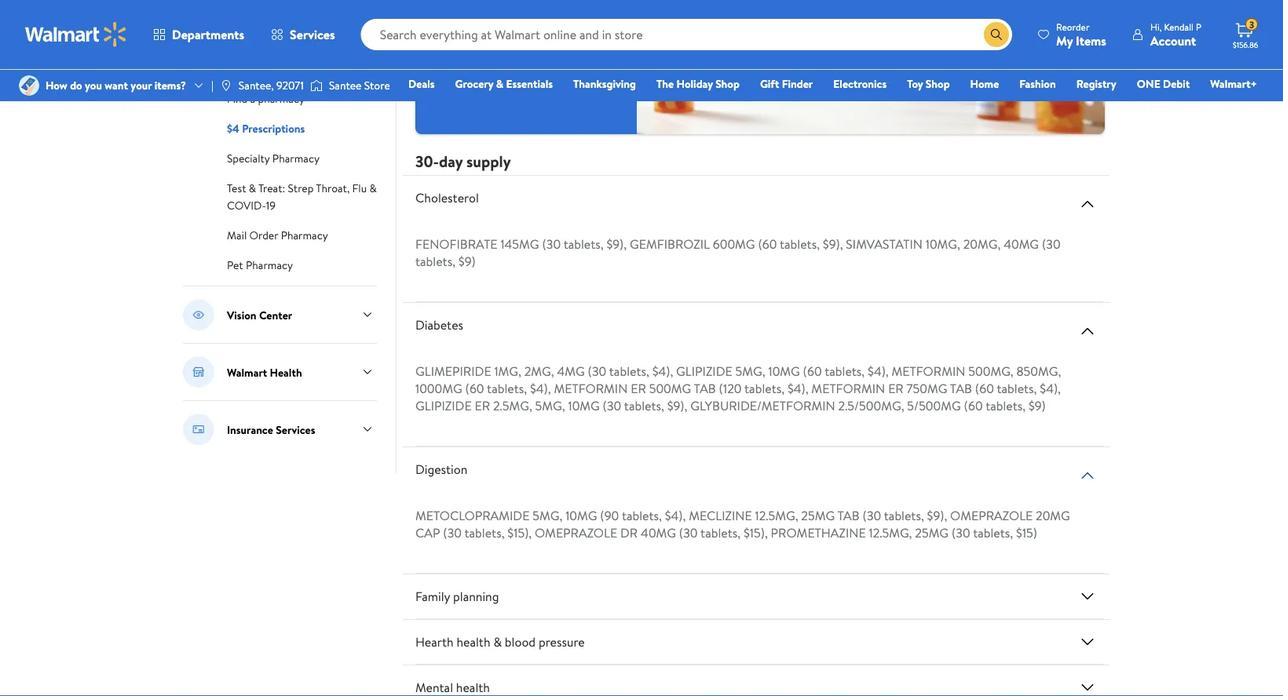 Task type: describe. For each thing, give the bounding box(es) containing it.
items
[[1076, 32, 1106, 49]]

2mg,
[[524, 363, 554, 380]]

$4), left 4mg
[[530, 380, 551, 397]]

glyburide/metformin
[[690, 397, 835, 414]]

cap
[[415, 524, 440, 542]]

mental health image
[[1078, 678, 1097, 696]]

test & treat: strep throat, flu & covid-19 link
[[227, 179, 377, 214]]

Search search field
[[361, 19, 1012, 50]]

5/500mg
[[907, 397, 961, 414]]

departments button
[[140, 16, 258, 53]]

(90
[[600, 507, 619, 524]]

1 horizontal spatial 25mg
[[915, 524, 949, 542]]

santee
[[329, 78, 362, 93]]

10mg inside metoclopramide 5mg, 10mg (90 tablets, $4), meclizine 12.5mg, 25mg tab (30 tablets, $9), omeprazole 20mg cap (30 tablets, $15), omeprazole dr 40mg (30 tablets, $15), promethazine 12.5mg, 25mg (30 tablets, $15)
[[565, 507, 597, 524]]

planning
[[453, 588, 499, 605]]

1 vertical spatial pharmacy
[[281, 228, 328, 243]]

digestion
[[415, 461, 468, 478]]

test
[[227, 181, 246, 196]]

$4), inside metoclopramide 5mg, 10mg (90 tablets, $4), meclizine 12.5mg, 25mg tab (30 tablets, $9), omeprazole 20mg cap (30 tablets, $15), omeprazole dr 40mg (30 tablets, $15), promethazine 12.5mg, 25mg (30 tablets, $15)
[[665, 507, 686, 524]]

Walmart Site-Wide search field
[[361, 19, 1012, 50]]

hearth health & blood pressure
[[415, 634, 585, 651]]

family planning
[[415, 588, 499, 605]]

holiday
[[676, 76, 713, 91]]

walmart
[[227, 365, 267, 380]]

0 horizontal spatial metformin
[[554, 380, 628, 397]]

30-day supply
[[415, 150, 511, 172]]

account
[[1150, 32, 1196, 49]]

search icon image
[[990, 28, 1003, 41]]

(60 down 500mg,
[[964, 397, 983, 414]]

$9) inside the fenofibrate 145mg (30 tablets, $9), gemfibrozil 600mg (60 tablets, $9), simvastatin 10mg, 20mg, 40mg (30 tablets, $9)
[[458, 253, 476, 270]]

find a pharmacy
[[227, 91, 305, 106]]

throat,
[[316, 181, 350, 196]]

diabetes image
[[1078, 322, 1097, 341]]

simvastatin
[[846, 235, 923, 253]]

the holiday shop link
[[649, 75, 747, 92]]

gift finder
[[760, 76, 813, 91]]

 image for santee, 92071
[[220, 79, 232, 92]]

grocery & essentials link
[[448, 75, 560, 92]]

essentials
[[506, 76, 553, 91]]

mail order pharmacy
[[227, 228, 328, 243]]

one
[[1137, 76, 1160, 91]]

(120
[[719, 380, 742, 397]]

fenofibrate 145mg (30 tablets, $9), gemfibrozil 600mg (60 tablets, $9), simvastatin 10mg, 20mg, 40mg (30 tablets, $9)
[[415, 235, 1060, 270]]

walmart health
[[227, 365, 302, 380]]

850mg,
[[1016, 363, 1061, 380]]

pharmacy for pet pharmacy
[[246, 258, 293, 273]]

gift
[[760, 76, 779, 91]]

mental
[[415, 679, 453, 696]]

1 shop from the left
[[715, 76, 740, 91]]

gemfibrozil
[[630, 235, 710, 253]]

find a pharmacy link
[[227, 90, 305, 107]]

1 vertical spatial services
[[276, 422, 315, 437]]

2 $15), from the left
[[744, 524, 768, 542]]

vaccines
[[227, 61, 268, 77]]

grocery
[[455, 76, 493, 91]]

promethazine
[[771, 524, 866, 542]]

supply
[[466, 150, 511, 172]]

electronics
[[833, 76, 887, 91]]

0 horizontal spatial 25mg
[[801, 507, 835, 524]]

$4), left (120
[[652, 363, 673, 380]]

deals
[[408, 76, 435, 91]]

19
[[266, 198, 276, 213]]

1 horizontal spatial metformin
[[811, 380, 885, 397]]

hearth health & blood pressure image
[[1078, 633, 1097, 652]]

transfer prescriptions
[[227, 31, 330, 47]]

reorder
[[1056, 20, 1089, 33]]

santee, 92071
[[239, 78, 304, 93]]

prescriptions for transfer prescriptions
[[268, 31, 330, 47]]

order
[[249, 228, 278, 243]]

health for mental
[[456, 679, 490, 696]]

fenofibrate
[[415, 235, 497, 253]]

toy
[[907, 76, 923, 91]]

test & treat: strep throat, flu & covid-19
[[227, 181, 377, 213]]

transfer
[[227, 31, 265, 47]]

prescriptions for $4 prescriptions
[[242, 121, 305, 136]]

health for hearth
[[457, 634, 490, 651]]

tab inside metoclopramide 5mg, 10mg (90 tablets, $4), meclizine 12.5mg, 25mg tab (30 tablets, $9), omeprazole 20mg cap (30 tablets, $15), omeprazole dr 40mg (30 tablets, $15), promethazine 12.5mg, 25mg (30 tablets, $15)
[[837, 507, 860, 524]]

items?
[[154, 78, 186, 93]]

debit
[[1163, 76, 1190, 91]]

services inside popup button
[[290, 26, 335, 43]]

(60 right 1000mg
[[465, 380, 484, 397]]

one debit
[[1137, 76, 1190, 91]]

$4 prescriptions
[[227, 121, 305, 136]]

5mg, inside metoclopramide 5mg, 10mg (90 tablets, $4), meclizine 12.5mg, 25mg tab (30 tablets, $9), omeprazole 20mg cap (30 tablets, $15), omeprazole dr 40mg (30 tablets, $15), promethazine 12.5mg, 25mg (30 tablets, $15)
[[533, 507, 562, 524]]

home link
[[963, 75, 1006, 92]]

& left blood
[[493, 634, 502, 651]]

health
[[270, 365, 302, 380]]

walmart image
[[25, 22, 127, 47]]

1mg,
[[494, 363, 521, 380]]

do
[[70, 78, 82, 93]]

diabetes
[[415, 316, 463, 334]]

walmart health image
[[183, 356, 214, 388]]

vision center
[[227, 307, 292, 323]]

reorder my items
[[1056, 20, 1106, 49]]

store
[[364, 78, 390, 93]]

treat:
[[258, 181, 285, 196]]

750mg
[[907, 380, 947, 397]]

2.5mg,
[[493, 397, 532, 414]]

transfer prescriptions link
[[227, 30, 330, 47]]

specialty pharmacy link
[[227, 149, 319, 166]]

500mg
[[649, 380, 691, 397]]



Task type: vqa. For each thing, say whether or not it's contained in the screenshot.
1"
no



Task type: locate. For each thing, give the bounding box(es) containing it.
1 horizontal spatial shop
[[926, 76, 950, 91]]

omeprazole left dr
[[535, 524, 617, 542]]

1 $15), from the left
[[508, 524, 532, 542]]

1000mg
[[415, 380, 462, 397]]

kendall
[[1164, 20, 1194, 33]]

prescriptions up 92071
[[268, 31, 330, 47]]

a
[[250, 91, 255, 106]]

0 vertical spatial glipizide
[[676, 363, 732, 380]]

glimepiride
[[415, 363, 491, 380]]

walmart insurance services image
[[183, 414, 214, 445]]

health right mental at the left bottom of the page
[[456, 679, 490, 696]]

0 vertical spatial prescriptions
[[268, 31, 330, 47]]

1 vertical spatial 5mg,
[[535, 397, 565, 414]]

1 horizontal spatial er
[[631, 380, 646, 397]]

 image for santee store
[[310, 78, 323, 93]]

5mg, down 2mg,
[[535, 397, 565, 414]]

meclizine
[[689, 507, 752, 524]]

health right hearth in the bottom of the page
[[457, 634, 490, 651]]

10mg,
[[926, 235, 960, 253]]

4mg
[[557, 363, 585, 380]]

$9), inside glimepiride 1mg, 2mg, 4mg (30 tablets, $4), glipizide 5mg, 10mg (60 tablets, $4), metformin 500mg, 850mg, 1000mg (60 tablets, $4), metformin er 500mg tab (120 tablets, $4), metformin er 750mg tab (60 tablets, $4), glipizide er 2.5mg, 5mg, 10mg (30 tablets, $9), glyburide/metformin 2.5/500mg, 5/500mg (60 tablets, $9)
[[667, 397, 687, 414]]

services
[[290, 26, 335, 43], [276, 422, 315, 437]]

digestion image
[[1078, 466, 1097, 485]]

my
[[1056, 32, 1073, 49]]

glipizide up the glyburide/metformin
[[676, 363, 732, 380]]

$4),
[[652, 363, 673, 380], [868, 363, 889, 380], [530, 380, 551, 397], [787, 380, 808, 397], [1040, 380, 1061, 397], [665, 507, 686, 524]]

prescriptions up specialty pharmacy link
[[242, 121, 305, 136]]

0 vertical spatial 5mg,
[[735, 363, 765, 380]]

grocery & essentials
[[455, 76, 553, 91]]

0 horizontal spatial 12.5mg,
[[755, 507, 798, 524]]

2 horizontal spatial tab
[[950, 380, 972, 397]]

er left 500mg
[[631, 380, 646, 397]]

1 vertical spatial $9)
[[1029, 397, 1046, 414]]

shop right "toy" on the right of the page
[[926, 76, 950, 91]]

0 horizontal spatial 40mg
[[641, 524, 676, 542]]

0 horizontal spatial shop
[[715, 76, 740, 91]]

metoclopramide
[[415, 507, 530, 524]]

3
[[1249, 18, 1254, 31]]

12.5mg,
[[755, 507, 798, 524], [869, 524, 912, 542]]

0 vertical spatial 10mg
[[768, 363, 800, 380]]

1 vertical spatial prescriptions
[[242, 121, 305, 136]]

0 horizontal spatial tab
[[694, 380, 716, 397]]

30-
[[415, 150, 439, 172]]

pet pharmacy link
[[227, 256, 293, 273]]

2 horizontal spatial er
[[888, 380, 904, 397]]

santee,
[[239, 78, 274, 93]]

$4), right (120
[[787, 380, 808, 397]]

1 vertical spatial health
[[456, 679, 490, 696]]

0 vertical spatial 40mg
[[1004, 235, 1039, 253]]

2 horizontal spatial metformin
[[892, 363, 965, 380]]

specialty
[[227, 151, 270, 166]]

glimepiride 1mg, 2mg, 4mg (30 tablets, $4), glipizide 5mg, 10mg (60 tablets, $4), metformin 500mg, 850mg, 1000mg (60 tablets, $4), metformin er 500mg tab (120 tablets, $4), metformin er 750mg tab (60 tablets, $4), glipizide er 2.5mg, 5mg, 10mg (30 tablets, $9), glyburide/metformin 2.5/500mg, 5/500mg (60 tablets, $9)
[[415, 363, 1061, 414]]

thanksgiving link
[[566, 75, 643, 92]]

finder
[[782, 76, 813, 91]]

$15)
[[1016, 524, 1037, 542]]

santee store
[[329, 78, 390, 93]]

40mg inside the fenofibrate 145mg (30 tablets, $9), gemfibrozil 600mg (60 tablets, $9), simvastatin 10mg, 20mg, 40mg (30 tablets, $9)
[[1004, 235, 1039, 253]]

vaccines link
[[227, 60, 268, 77]]

glipizide
[[676, 363, 732, 380], [415, 397, 472, 414]]

pressure
[[539, 634, 585, 651]]

one debit link
[[1130, 75, 1197, 92]]

hi, kendall p account
[[1150, 20, 1201, 49]]

day
[[439, 150, 463, 172]]

 image
[[19, 75, 39, 96]]

1 vertical spatial glipizide
[[415, 397, 472, 414]]

600mg
[[713, 235, 755, 253]]

$4 prescriptions link
[[227, 119, 305, 137]]

|
[[211, 78, 213, 93]]

metoclopramide 5mg, 10mg (90 tablets, $4), meclizine 12.5mg, 25mg tab (30 tablets, $9), omeprazole 20mg cap (30 tablets, $15), omeprazole dr 40mg (30 tablets, $15), promethazine 12.5mg, 25mg (30 tablets, $15)
[[415, 507, 1070, 542]]

 image
[[310, 78, 323, 93], [220, 79, 232, 92]]

strep
[[288, 181, 314, 196]]

10mg down 4mg
[[568, 397, 600, 414]]

1 horizontal spatial 12.5mg,
[[869, 524, 912, 542]]

prescriptions
[[268, 31, 330, 47], [242, 121, 305, 136]]

0 vertical spatial services
[[290, 26, 335, 43]]

home
[[970, 76, 999, 91]]

(60 right 5/500mg on the right of page
[[975, 380, 994, 397]]

$4), up 2.5/500mg,
[[868, 363, 889, 380]]

walmart+
[[1210, 76, 1257, 91]]

pharmacy down order
[[246, 258, 293, 273]]

(60 inside the fenofibrate 145mg (30 tablets, $9), gemfibrozil 600mg (60 tablets, $9), simvastatin 10mg, 20mg, 40mg (30 tablets, $9)
[[758, 235, 777, 253]]

145mg
[[501, 235, 539, 253]]

pet
[[227, 258, 243, 273]]

2 shop from the left
[[926, 76, 950, 91]]

glipizide down the glimepiride on the left of page
[[415, 397, 472, 414]]

electronics link
[[826, 75, 894, 92]]

2 vertical spatial pharmacy
[[246, 258, 293, 273]]

10mg up the glyburide/metformin
[[768, 363, 800, 380]]

1 horizontal spatial $15),
[[744, 524, 768, 542]]

2 vertical spatial 5mg,
[[533, 507, 562, 524]]

1 horizontal spatial  image
[[310, 78, 323, 93]]

$9) left 145mg
[[458, 253, 476, 270]]

services right insurance
[[276, 422, 315, 437]]

(60
[[758, 235, 777, 253], [803, 363, 822, 380], [465, 380, 484, 397], [975, 380, 994, 397], [964, 397, 983, 414]]

12.5mg, right promethazine
[[869, 524, 912, 542]]

2.5/500mg,
[[838, 397, 904, 414]]

covid-
[[227, 198, 266, 213]]

insurance
[[227, 422, 273, 437]]

pharmacy
[[272, 151, 319, 166], [281, 228, 328, 243], [246, 258, 293, 273]]

&
[[496, 76, 503, 91], [249, 181, 256, 196], [369, 181, 377, 196], [493, 634, 502, 651]]

 image right 92071
[[310, 78, 323, 93]]

pet pharmacy
[[227, 258, 293, 273]]

1 horizontal spatial 40mg
[[1004, 235, 1039, 253]]

0 vertical spatial health
[[457, 634, 490, 651]]

vision center image
[[183, 299, 214, 331]]

40mg inside metoclopramide 5mg, 10mg (90 tablets, $4), meclizine 12.5mg, 25mg tab (30 tablets, $9), omeprazole 20mg cap (30 tablets, $15), omeprazole dr 40mg (30 tablets, $15), promethazine 12.5mg, 25mg (30 tablets, $15)
[[641, 524, 676, 542]]

1 horizontal spatial glipizide
[[676, 363, 732, 380]]

your
[[131, 78, 152, 93]]

hearth
[[415, 634, 454, 651]]

mail
[[227, 228, 247, 243]]

$9) down 850mg, on the right
[[1029, 397, 1046, 414]]

1 horizontal spatial omeprazole
[[950, 507, 1033, 524]]

& right flu
[[369, 181, 377, 196]]

$9), inside metoclopramide 5mg, 10mg (90 tablets, $4), meclizine 12.5mg, 25mg tab (30 tablets, $9), omeprazole 20mg cap (30 tablets, $15), omeprazole dr 40mg (30 tablets, $15), promethazine 12.5mg, 25mg (30 tablets, $15)
[[927, 507, 947, 524]]

0 vertical spatial pharmacy
[[272, 151, 319, 166]]

(60 up the glyburide/metformin
[[803, 363, 822, 380]]

0 horizontal spatial glipizide
[[415, 397, 472, 414]]

0 horizontal spatial omeprazole
[[535, 524, 617, 542]]

0 horizontal spatial $15),
[[508, 524, 532, 542]]

 image right |
[[220, 79, 232, 92]]

center
[[259, 307, 292, 323]]

er left 750mg at the bottom of the page
[[888, 380, 904, 397]]

40mg right 20mg,
[[1004, 235, 1039, 253]]

0 horizontal spatial $9)
[[458, 253, 476, 270]]

$4), left meclizine
[[665, 507, 686, 524]]

1 horizontal spatial tab
[[837, 507, 860, 524]]

& right test
[[249, 181, 256, 196]]

deals link
[[401, 75, 442, 92]]

walmart+ link
[[1203, 75, 1264, 92]]

5mg,
[[735, 363, 765, 380], [535, 397, 565, 414], [533, 507, 562, 524]]

& right grocery
[[496, 76, 503, 91]]

prescriptions inside $4 prescriptions link
[[242, 121, 305, 136]]

40mg right dr
[[641, 524, 676, 542]]

$9) inside glimepiride 1mg, 2mg, 4mg (30 tablets, $4), glipizide 5mg, 10mg (60 tablets, $4), metformin 500mg, 850mg, 1000mg (60 tablets, $4), metformin er 500mg tab (120 tablets, $4), metformin er 750mg tab (60 tablets, $4), glipizide er 2.5mg, 5mg, 10mg (30 tablets, $9), glyburide/metformin 2.5/500mg, 5/500mg (60 tablets, $9)
[[1029, 397, 1046, 414]]

shop
[[715, 76, 740, 91], [926, 76, 950, 91]]

want
[[105, 78, 128, 93]]

prescriptions inside transfer prescriptions link
[[268, 31, 330, 47]]

0 horizontal spatial  image
[[220, 79, 232, 92]]

fashion
[[1019, 76, 1056, 91]]

pharmacy up strep
[[272, 151, 319, 166]]

gift finder link
[[753, 75, 820, 92]]

2 vertical spatial 10mg
[[565, 507, 597, 524]]

5mg, up the glyburide/metformin
[[735, 363, 765, 380]]

how
[[46, 78, 67, 93]]

mental health
[[415, 679, 490, 696]]

specialty pharmacy
[[227, 151, 319, 166]]

pharmacy for specialty pharmacy
[[272, 151, 319, 166]]

$4), right 500mg,
[[1040, 380, 1061, 397]]

0 vertical spatial $9)
[[458, 253, 476, 270]]

shop right holiday
[[715, 76, 740, 91]]

(60 right 600mg
[[758, 235, 777, 253]]

5mg, left (90
[[533, 507, 562, 524]]

10mg left (90
[[565, 507, 597, 524]]

1 vertical spatial 10mg
[[568, 397, 600, 414]]

er left 2.5mg,
[[475, 397, 490, 414]]

pharmacy down test & treat: strep throat, flu & covid-19
[[281, 228, 328, 243]]

$156.86
[[1233, 39, 1258, 50]]

services up 92071
[[290, 26, 335, 43]]

$4
[[227, 121, 239, 136]]

0 horizontal spatial er
[[475, 397, 490, 414]]

20mg
[[1036, 507, 1070, 524]]

cholesterol image
[[1078, 195, 1097, 213]]

hi,
[[1150, 20, 1162, 33]]

omeprazole left 20mg
[[950, 507, 1033, 524]]

mail order pharmacy link
[[227, 226, 328, 243]]

toy shop
[[907, 76, 950, 91]]

registry
[[1076, 76, 1116, 91]]

family planning image
[[1078, 587, 1097, 606]]

12.5mg, right meclizine
[[755, 507, 798, 524]]

1 vertical spatial 40mg
[[641, 524, 676, 542]]

92071
[[276, 78, 304, 93]]

omeprazole
[[950, 507, 1033, 524], [535, 524, 617, 542]]

1 horizontal spatial $9)
[[1029, 397, 1046, 414]]

cholesterol
[[415, 189, 479, 206]]



